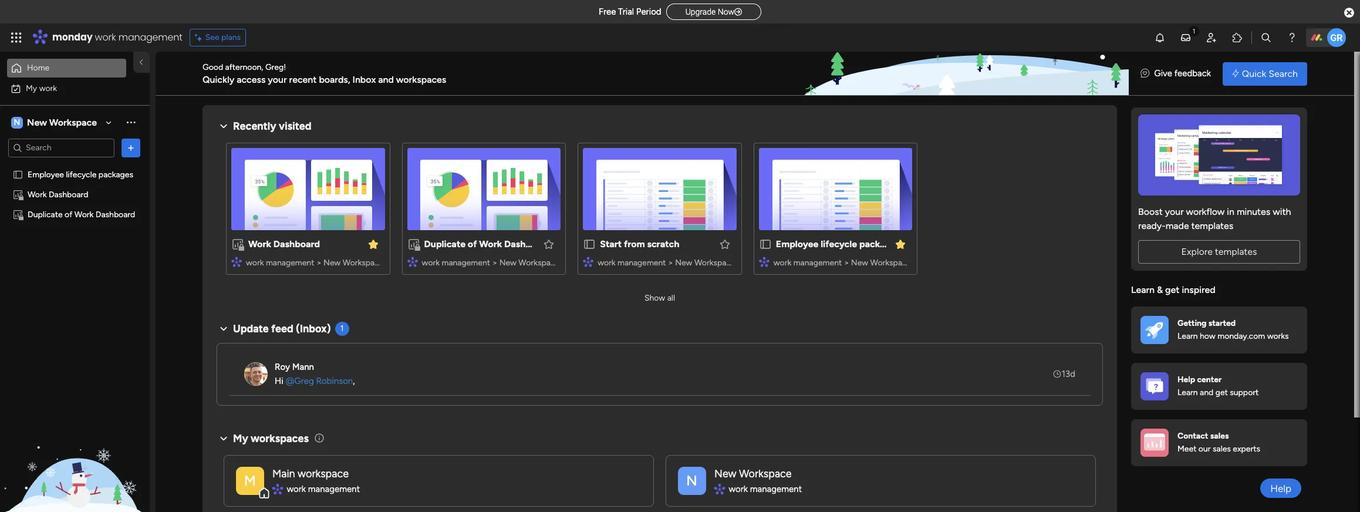 Task type: describe. For each thing, give the bounding box(es) containing it.
workspace
[[298, 467, 349, 480]]

work management > new workspace for lifecycle
[[774, 258, 912, 268]]

remove from favorites image for employee lifecycle packages
[[895, 238, 907, 250]]

inspired
[[1182, 284, 1216, 295]]

boost
[[1139, 206, 1163, 217]]

quick search
[[1243, 68, 1298, 79]]

1 vertical spatial private dashboard image
[[12, 209, 23, 220]]

in
[[1228, 206, 1235, 217]]

templates inside boost your workflow in minutes with ready-made templates
[[1192, 220, 1234, 231]]

work dashboard for private dashboard image inside the quick search results list box
[[248, 238, 320, 250]]

my for my workspaces
[[233, 432, 248, 445]]

work management for m
[[287, 484, 360, 494]]

workspace inside "element"
[[49, 117, 97, 128]]

from
[[624, 238, 645, 250]]

1 horizontal spatial new workspace
[[715, 467, 792, 480]]

public board image inside list box
[[12, 169, 23, 180]]

workflow
[[1187, 206, 1225, 217]]

employee lifecycle packages for dashboard
[[28, 169, 133, 179]]

lottie animation image for the right lottie animation element
[[799, 52, 1129, 96]]

explore templates button
[[1139, 240, 1301, 264]]

work management > new workspace for from
[[598, 258, 736, 268]]

add to favorites image for duplicate of work dashboard
[[543, 238, 555, 250]]

help center learn and get support
[[1178, 375, 1259, 398]]

my workspaces
[[233, 432, 309, 445]]

give
[[1155, 68, 1173, 79]]

&
[[1157, 284, 1164, 295]]

0 vertical spatial learn
[[1132, 284, 1155, 295]]

duplicate inside list box
[[28, 209, 63, 219]]

new for employee lifecycle packages
[[851, 258, 869, 268]]

help image
[[1287, 32, 1298, 43]]

workspace for start from scratch
[[695, 258, 736, 268]]

feedback
[[1175, 68, 1212, 79]]

trial
[[618, 6, 634, 17]]

see plans
[[205, 32, 241, 42]]

templates image image
[[1142, 115, 1297, 196]]

made
[[1166, 220, 1190, 231]]

private dashboard image inside quick search results list box
[[231, 238, 244, 251]]

our
[[1199, 444, 1211, 454]]

inbox
[[353, 74, 376, 85]]

home
[[27, 63, 49, 73]]

duplicate inside quick search results list box
[[424, 238, 466, 250]]

good
[[203, 62, 223, 72]]

roy mann
[[275, 362, 314, 372]]

help for help
[[1271, 482, 1292, 494]]

employee lifecycle packages for management
[[776, 238, 901, 250]]

dapulse close image
[[1345, 7, 1355, 19]]

period
[[637, 6, 662, 17]]

getting
[[1178, 318, 1207, 328]]

mann
[[292, 362, 314, 372]]

invite members image
[[1206, 32, 1218, 43]]

support
[[1230, 388, 1259, 398]]

center
[[1198, 375, 1222, 385]]

free trial period
[[599, 6, 662, 17]]

new workspace inside workspace selection "element"
[[27, 117, 97, 128]]

help button
[[1261, 479, 1302, 498]]

plans
[[221, 32, 241, 42]]

start
[[600, 238, 622, 250]]

of inside list box
[[65, 209, 72, 219]]

your inside boost your workflow in minutes with ready-made templates
[[1166, 206, 1184, 217]]

new for start from scratch
[[675, 258, 693, 268]]

explore
[[1182, 246, 1213, 257]]

private dashboard image
[[407, 238, 420, 251]]

scratch
[[647, 238, 680, 250]]

1 horizontal spatial public board image
[[583, 238, 596, 251]]

show all button
[[640, 289, 680, 308]]

recently
[[233, 120, 276, 133]]

lifecycle for management
[[821, 238, 857, 250]]

1 vertical spatial workspaces
[[251, 432, 309, 445]]

lottie animation image for the leftmost lottie animation element
[[0, 393, 150, 512]]

inbox image
[[1180, 32, 1192, 43]]

my work
[[26, 83, 57, 93]]

learn for help
[[1178, 388, 1198, 398]]

employee for management
[[776, 238, 819, 250]]

contact sales element
[[1132, 419, 1308, 466]]

1 horizontal spatial lottie animation element
[[799, 52, 1129, 96]]

work management for n
[[729, 484, 802, 494]]

workspace selection element
[[11, 115, 99, 129]]

work dashboard for top private dashboard image
[[28, 189, 88, 199]]

dapulse rightstroke image
[[735, 8, 742, 16]]

roy mann image
[[244, 362, 268, 386]]

afternoon,
[[225, 62, 263, 72]]

Search in workspace field
[[25, 141, 98, 154]]

roy
[[275, 362, 290, 372]]

n for workspace icon corresponding to new
[[687, 472, 698, 489]]

greg!
[[265, 62, 286, 72]]

update feed (inbox)
[[233, 322, 331, 335]]

(inbox)
[[296, 322, 331, 335]]

0 horizontal spatial get
[[1166, 284, 1180, 295]]

workspace image inside "element"
[[11, 116, 23, 129]]

greg robinson image
[[1328, 28, 1347, 47]]

remove from favorites image for work dashboard
[[367, 238, 379, 250]]

quick
[[1243, 68, 1267, 79]]

close recently visited image
[[217, 119, 231, 133]]

how
[[1200, 331, 1216, 341]]

quick search results list box
[[217, 133, 1103, 289]]

n for workspace icon inside "element"
[[14, 117, 20, 127]]

all
[[668, 293, 675, 303]]

home button
[[7, 59, 126, 78]]

help center element
[[1132, 363, 1308, 410]]

contact
[[1178, 431, 1209, 441]]

of inside quick search results list box
[[468, 238, 477, 250]]

and inside good afternoon, greg! quickly access your recent boards, inbox and workspaces
[[378, 74, 394, 85]]

boost your workflow in minutes with ready-made templates
[[1139, 206, 1292, 231]]

close update feed (inbox) image
[[217, 322, 231, 336]]

getting started element
[[1132, 306, 1308, 353]]

work management > new workspace for of
[[422, 258, 560, 268]]

boards,
[[319, 74, 350, 85]]

select product image
[[11, 32, 22, 43]]

upgrade
[[686, 7, 716, 16]]



Task type: vqa. For each thing, say whether or not it's contained in the screenshot.
Change
no



Task type: locate. For each thing, give the bounding box(es) containing it.
1 vertical spatial duplicate of work dashboard
[[424, 238, 551, 250]]

lifecycle for dashboard
[[66, 169, 97, 179]]

0 horizontal spatial work dashboard
[[28, 189, 88, 199]]

workspaces up main
[[251, 432, 309, 445]]

new workspace
[[27, 117, 97, 128], [715, 467, 792, 480]]

1 horizontal spatial get
[[1216, 388, 1228, 398]]

workspace image containing m
[[236, 467, 264, 495]]

show all
[[645, 293, 675, 303]]

workspace image for main
[[236, 467, 264, 495]]

1 horizontal spatial add to favorites image
[[719, 238, 731, 250]]

> for lifecycle
[[844, 258, 849, 268]]

0 horizontal spatial lottie animation image
[[0, 393, 150, 512]]

0 vertical spatial new workspace
[[27, 117, 97, 128]]

add to favorites image for start from scratch
[[719, 238, 731, 250]]

2 work management from the left
[[729, 484, 802, 494]]

0 horizontal spatial duplicate of work dashboard
[[28, 209, 135, 219]]

get right the &
[[1166, 284, 1180, 295]]

0 vertical spatial employee
[[28, 169, 64, 179]]

1 work management from the left
[[287, 484, 360, 494]]

1 horizontal spatial lifecycle
[[821, 238, 857, 250]]

1 horizontal spatial packages
[[860, 238, 901, 250]]

1 vertical spatial employee
[[776, 238, 819, 250]]

0 vertical spatial duplicate
[[28, 209, 63, 219]]

remove from favorites image
[[367, 238, 379, 250], [895, 238, 907, 250]]

1 horizontal spatial workspaces
[[396, 74, 447, 85]]

packages inside list box
[[99, 169, 133, 179]]

>
[[316, 258, 322, 268], [492, 258, 498, 268], [668, 258, 673, 268], [844, 258, 849, 268]]

0 horizontal spatial employee
[[28, 169, 64, 179]]

new for duplicate of work dashboard
[[500, 258, 517, 268]]

0 horizontal spatial workspace image
[[11, 116, 23, 129]]

meet
[[1178, 444, 1197, 454]]

duplicate of work dashboard for the middle private dashboard image
[[28, 209, 135, 219]]

learn down center
[[1178, 388, 1198, 398]]

templates inside button
[[1216, 246, 1258, 257]]

1 horizontal spatial duplicate
[[424, 238, 466, 250]]

new for work dashboard
[[324, 258, 341, 268]]

of
[[65, 209, 72, 219], [468, 238, 477, 250]]

3 work management > new workspace from the left
[[598, 258, 736, 268]]

0 vertical spatial employee lifecycle packages
[[28, 169, 133, 179]]

learn & get inspired
[[1132, 284, 1216, 295]]

0 vertical spatial duplicate of work dashboard
[[28, 209, 135, 219]]

1 horizontal spatial employee lifecycle packages
[[776, 238, 901, 250]]

learn left the &
[[1132, 284, 1155, 295]]

0 horizontal spatial lottie animation element
[[0, 393, 150, 512]]

employee inside list box
[[28, 169, 64, 179]]

n
[[14, 117, 20, 127], [687, 472, 698, 489]]

work management
[[287, 484, 360, 494], [729, 484, 802, 494]]

1 vertical spatial lottie animation image
[[0, 393, 150, 512]]

see plans button
[[190, 29, 246, 46]]

workspace for work dashboard
[[343, 258, 384, 268]]

get
[[1166, 284, 1180, 295], [1216, 388, 1228, 398]]

minutes
[[1237, 206, 1271, 217]]

v2 user feedback image
[[1141, 67, 1150, 80]]

1 horizontal spatial workspace image
[[236, 467, 264, 495]]

1 work management > new workspace from the left
[[246, 258, 384, 268]]

0 vertical spatial n
[[14, 117, 20, 127]]

0 horizontal spatial my
[[26, 83, 37, 93]]

1 horizontal spatial employee
[[776, 238, 819, 250]]

close my workspaces image
[[217, 431, 231, 446]]

0 vertical spatial and
[[378, 74, 394, 85]]

1 horizontal spatial remove from favorites image
[[895, 238, 907, 250]]

ready-
[[1139, 220, 1166, 231]]

quickly
[[203, 74, 234, 85]]

1 vertical spatial and
[[1200, 388, 1214, 398]]

get inside help center learn and get support
[[1216, 388, 1228, 398]]

1 horizontal spatial work dashboard
[[248, 238, 320, 250]]

1 vertical spatial your
[[1166, 206, 1184, 217]]

main workspace
[[272, 467, 349, 480]]

work
[[28, 189, 47, 199], [74, 209, 94, 219], [248, 238, 271, 250], [479, 238, 502, 250]]

lottie animation image
[[799, 52, 1129, 96], [0, 393, 150, 512]]

monday.com
[[1218, 331, 1266, 341]]

0 vertical spatial of
[[65, 209, 72, 219]]

1 add to favorites image from the left
[[543, 238, 555, 250]]

1 vertical spatial packages
[[860, 238, 901, 250]]

contact sales meet our sales experts
[[1178, 431, 1261, 454]]

add to favorites image
[[543, 238, 555, 250], [719, 238, 731, 250]]

monday
[[52, 31, 93, 44]]

employee for dashboard
[[28, 169, 64, 179]]

search
[[1269, 68, 1298, 79]]

0 horizontal spatial packages
[[99, 169, 133, 179]]

1 image
[[1189, 24, 1200, 37]]

your
[[268, 74, 287, 85], [1166, 206, 1184, 217]]

now
[[718, 7, 735, 16]]

explore templates
[[1182, 246, 1258, 257]]

work management > new workspace for dashboard
[[246, 258, 384, 268]]

lifecycle
[[66, 169, 97, 179], [821, 238, 857, 250]]

workspace options image
[[125, 116, 137, 128]]

0 horizontal spatial lifecycle
[[66, 169, 97, 179]]

1 horizontal spatial your
[[1166, 206, 1184, 217]]

and down center
[[1200, 388, 1214, 398]]

works
[[1268, 331, 1289, 341]]

0 vertical spatial work dashboard
[[28, 189, 88, 199]]

work management > new workspace
[[246, 258, 384, 268], [422, 258, 560, 268], [598, 258, 736, 268], [774, 258, 912, 268]]

sales
[[1211, 431, 1229, 441], [1213, 444, 1231, 454]]

free
[[599, 6, 616, 17]]

1 vertical spatial learn
[[1178, 331, 1198, 341]]

0 vertical spatial lifecycle
[[66, 169, 97, 179]]

monday work management
[[52, 31, 182, 44]]

1 vertical spatial sales
[[1213, 444, 1231, 454]]

show
[[645, 293, 666, 303]]

lottie animation element
[[799, 52, 1129, 96], [0, 393, 150, 512]]

1
[[340, 324, 344, 334]]

1 vertical spatial work dashboard
[[248, 238, 320, 250]]

1 vertical spatial lottie animation element
[[0, 393, 150, 512]]

learn inside the getting started learn how monday.com works
[[1178, 331, 1198, 341]]

workspace for duplicate of work dashboard
[[519, 258, 560, 268]]

work dashboard inside quick search results list box
[[248, 238, 320, 250]]

1 vertical spatial templates
[[1216, 246, 1258, 257]]

0 vertical spatial help
[[1178, 375, 1196, 385]]

1 vertical spatial duplicate
[[424, 238, 466, 250]]

1 vertical spatial new workspace
[[715, 467, 792, 480]]

0 horizontal spatial duplicate
[[28, 209, 63, 219]]

> for from
[[668, 258, 673, 268]]

public board image
[[12, 169, 23, 180], [583, 238, 596, 251], [759, 238, 772, 251]]

packages
[[99, 169, 133, 179], [860, 238, 901, 250]]

your inside good afternoon, greg! quickly access your recent boards, inbox and workspaces
[[268, 74, 287, 85]]

my for my work
[[26, 83, 37, 93]]

and
[[378, 74, 394, 85], [1200, 388, 1214, 398]]

4 > from the left
[[844, 258, 849, 268]]

recent
[[289, 74, 317, 85]]

0 horizontal spatial workspaces
[[251, 432, 309, 445]]

feed
[[271, 322, 293, 335]]

duplicate of work dashboard
[[28, 209, 135, 219], [424, 238, 551, 250]]

search everything image
[[1261, 32, 1273, 43]]

started
[[1209, 318, 1236, 328]]

your down greg!
[[268, 74, 287, 85]]

help inside "button"
[[1271, 482, 1292, 494]]

0 vertical spatial private dashboard image
[[12, 189, 23, 200]]

workspaces right inbox
[[396, 74, 447, 85]]

employee lifecycle packages inside quick search results list box
[[776, 238, 901, 250]]

m
[[244, 472, 256, 489]]

1 horizontal spatial and
[[1200, 388, 1214, 398]]

notifications image
[[1155, 32, 1166, 43]]

0 vertical spatial templates
[[1192, 220, 1234, 231]]

1 horizontal spatial help
[[1271, 482, 1292, 494]]

employee
[[28, 169, 64, 179], [776, 238, 819, 250]]

n inside "element"
[[14, 117, 20, 127]]

0 vertical spatial get
[[1166, 284, 1180, 295]]

option
[[0, 164, 150, 166]]

main
[[272, 467, 295, 480]]

help
[[1178, 375, 1196, 385], [1271, 482, 1292, 494]]

my inside button
[[26, 83, 37, 93]]

workspace
[[49, 117, 97, 128], [343, 258, 384, 268], [519, 258, 560, 268], [695, 258, 736, 268], [871, 258, 912, 268], [739, 467, 792, 480]]

1 vertical spatial n
[[687, 472, 698, 489]]

0 horizontal spatial your
[[268, 74, 287, 85]]

packages for work dashboard
[[99, 169, 133, 179]]

0 horizontal spatial remove from favorites image
[[367, 238, 379, 250]]

learn for getting
[[1178, 331, 1198, 341]]

and right inbox
[[378, 74, 394, 85]]

experts
[[1233, 444, 1261, 454]]

upgrade now link
[[666, 3, 762, 20]]

good afternoon, greg! quickly access your recent boards, inbox and workspaces
[[203, 62, 447, 85]]

packages inside quick search results list box
[[860, 238, 901, 250]]

get down center
[[1216, 388, 1228, 398]]

your up the made
[[1166, 206, 1184, 217]]

0 horizontal spatial new workspace
[[27, 117, 97, 128]]

learn inside help center learn and get support
[[1178, 388, 1198, 398]]

learn down getting
[[1178, 331, 1198, 341]]

1 horizontal spatial n
[[687, 472, 698, 489]]

duplicate of work dashboard inside list box
[[28, 209, 135, 219]]

0 horizontal spatial add to favorites image
[[543, 238, 555, 250]]

1 horizontal spatial lottie animation image
[[799, 52, 1129, 96]]

sales up our
[[1211, 431, 1229, 441]]

2 vertical spatial learn
[[1178, 388, 1198, 398]]

0 horizontal spatial public board image
[[12, 169, 23, 180]]

1 horizontal spatial duplicate of work dashboard
[[424, 238, 551, 250]]

employee inside quick search results list box
[[776, 238, 819, 250]]

0 vertical spatial packages
[[99, 169, 133, 179]]

1 vertical spatial help
[[1271, 482, 1292, 494]]

private dashboard image
[[12, 189, 23, 200], [12, 209, 23, 220], [231, 238, 244, 251]]

1 vertical spatial lifecycle
[[821, 238, 857, 250]]

duplicate of work dashboard for private dashboard icon
[[424, 238, 551, 250]]

work inside button
[[39, 83, 57, 93]]

options image
[[125, 142, 137, 154]]

1 > from the left
[[316, 258, 322, 268]]

dashboard
[[49, 189, 88, 199], [96, 209, 135, 219], [274, 238, 320, 250], [505, 238, 551, 250]]

workspaces inside good afternoon, greg! quickly access your recent boards, inbox and workspaces
[[396, 74, 447, 85]]

visited
[[279, 120, 312, 133]]

duplicate
[[28, 209, 63, 219], [424, 238, 466, 250]]

0 vertical spatial your
[[268, 74, 287, 85]]

> for of
[[492, 258, 498, 268]]

workspace image for new
[[678, 467, 706, 495]]

my
[[26, 83, 37, 93], [233, 432, 248, 445]]

apps image
[[1232, 32, 1244, 43]]

0 vertical spatial lottie animation image
[[799, 52, 1129, 96]]

> for dashboard
[[316, 258, 322, 268]]

sales right our
[[1213, 444, 1231, 454]]

4 work management > new workspace from the left
[[774, 258, 912, 268]]

with
[[1273, 206, 1292, 217]]

list box containing employee lifecycle packages
[[0, 162, 150, 383]]

getting started learn how monday.com works
[[1178, 318, 1289, 341]]

packages for work management > new workspace
[[860, 238, 901, 250]]

help inside help center learn and get support
[[1178, 375, 1196, 385]]

update
[[233, 322, 269, 335]]

duplicate of work dashboard inside quick search results list box
[[424, 238, 551, 250]]

0 horizontal spatial of
[[65, 209, 72, 219]]

1 horizontal spatial my
[[233, 432, 248, 445]]

access
[[237, 74, 266, 85]]

0 vertical spatial my
[[26, 83, 37, 93]]

my right close my workspaces icon
[[233, 432, 248, 445]]

0 vertical spatial lottie animation element
[[799, 52, 1129, 96]]

1 horizontal spatial of
[[468, 238, 477, 250]]

start from scratch
[[600, 238, 680, 250]]

0 horizontal spatial and
[[378, 74, 394, 85]]

learn
[[1132, 284, 1155, 295], [1178, 331, 1198, 341], [1178, 388, 1198, 398]]

workspace for employee lifecycle packages
[[871, 258, 912, 268]]

3 > from the left
[[668, 258, 673, 268]]

work
[[95, 31, 116, 44], [39, 83, 57, 93], [246, 258, 264, 268], [422, 258, 440, 268], [598, 258, 616, 268], [774, 258, 792, 268], [287, 484, 306, 494], [729, 484, 748, 494]]

2 work management > new workspace from the left
[[422, 258, 560, 268]]

see
[[205, 32, 219, 42]]

2 remove from favorites image from the left
[[895, 238, 907, 250]]

recently visited
[[233, 120, 312, 133]]

give feedback
[[1155, 68, 1212, 79]]

work dashboard inside list box
[[28, 189, 88, 199]]

workspace image
[[11, 116, 23, 129], [236, 467, 264, 495], [678, 467, 706, 495]]

0 vertical spatial workspaces
[[396, 74, 447, 85]]

13d
[[1062, 369, 1076, 379]]

quick search button
[[1223, 62, 1308, 85]]

upgrade now
[[686, 7, 735, 16]]

1 vertical spatial get
[[1216, 388, 1228, 398]]

list box
[[0, 162, 150, 383]]

2 horizontal spatial public board image
[[759, 238, 772, 251]]

new
[[27, 117, 47, 128], [324, 258, 341, 268], [500, 258, 517, 268], [675, 258, 693, 268], [851, 258, 869, 268], [715, 467, 737, 480]]

0 horizontal spatial work management
[[287, 484, 360, 494]]

1 vertical spatial employee lifecycle packages
[[776, 238, 901, 250]]

templates
[[1192, 220, 1234, 231], [1216, 246, 1258, 257]]

templates down workflow
[[1192, 220, 1234, 231]]

2 horizontal spatial workspace image
[[678, 467, 706, 495]]

1 vertical spatial of
[[468, 238, 477, 250]]

new inside workspace selection "element"
[[27, 117, 47, 128]]

2 add to favorites image from the left
[[719, 238, 731, 250]]

0 horizontal spatial employee lifecycle packages
[[28, 169, 133, 179]]

0 horizontal spatial n
[[14, 117, 20, 127]]

templates right explore
[[1216, 246, 1258, 257]]

my work button
[[7, 79, 126, 98]]

workspaces
[[396, 74, 447, 85], [251, 432, 309, 445]]

my down home
[[26, 83, 37, 93]]

1 remove from favorites image from the left
[[367, 238, 379, 250]]

1 horizontal spatial work management
[[729, 484, 802, 494]]

help for help center learn and get support
[[1178, 375, 1196, 385]]

2 vertical spatial private dashboard image
[[231, 238, 244, 251]]

1 vertical spatial my
[[233, 432, 248, 445]]

0 vertical spatial sales
[[1211, 431, 1229, 441]]

lifecycle inside quick search results list box
[[821, 238, 857, 250]]

and inside help center learn and get support
[[1200, 388, 1214, 398]]

v2 bolt switch image
[[1233, 67, 1240, 80]]

0 horizontal spatial help
[[1178, 375, 1196, 385]]

2 > from the left
[[492, 258, 498, 268]]

employee lifecycle packages
[[28, 169, 133, 179], [776, 238, 901, 250]]



